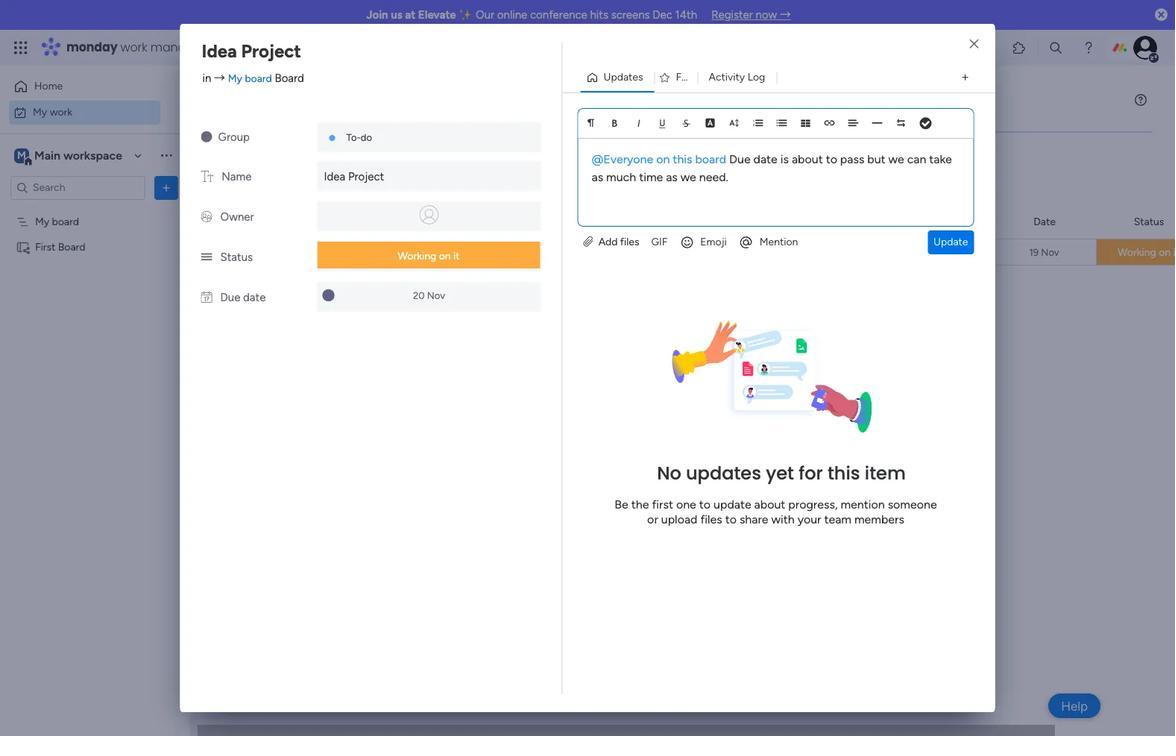 Task type: describe. For each thing, give the bounding box(es) containing it.
19 nov
[[1030, 247, 1060, 258]]

1 vertical spatial idea
[[324, 170, 346, 184]]

select product image
[[13, 40, 28, 55]]

nov for 19 nov
[[1042, 247, 1060, 258]]

0 horizontal spatial idea
[[202, 40, 237, 62]]

name
[[222, 170, 252, 184]]

activity log
[[709, 71, 766, 84]]

size image
[[729, 118, 740, 128]]

Search in workspace field
[[31, 179, 125, 196]]

board up emoji "popup button"
[[677, 215, 705, 228]]

first
[[652, 498, 674, 512]]

0 vertical spatial →
[[780, 8, 792, 22]]

much
[[607, 170, 637, 184]]

yet
[[767, 461, 795, 486]]

plans
[[281, 41, 306, 54]]

jacob simon image
[[1134, 36, 1158, 60]]

m
[[17, 149, 26, 162]]

19
[[1030, 247, 1040, 258]]

help button
[[1049, 694, 1101, 719]]

workspace image
[[14, 147, 29, 164]]

20
[[413, 290, 425, 301]]

on for it
[[439, 250, 451, 263]]

people
[[932, 215, 964, 228]]

my board link
[[228, 72, 272, 85]]

pass
[[841, 152, 865, 166]]

activity log button
[[698, 66, 777, 90]]

search everything image
[[1049, 40, 1064, 55]]

v2 sun image
[[201, 131, 212, 144]]

update button
[[928, 231, 975, 255]]

1 horizontal spatial first board
[[624, 247, 674, 260]]

with
[[772, 513, 795, 527]]

about inside ﻿due date is about to pass but we can take as much time as we need.
[[792, 152, 824, 166]]

home
[[34, 80, 63, 93]]

shareable board image
[[16, 240, 30, 254]]

italic image
[[634, 118, 644, 128]]

no
[[658, 461, 682, 486]]

files button
[[655, 66, 698, 90]]

activity
[[709, 71, 746, 84]]

customize button
[[476, 149, 556, 173]]

dapulse attachment image
[[584, 236, 593, 249]]

&bull; bullets image
[[777, 118, 788, 128]]

add
[[599, 236, 618, 249]]

gif button
[[646, 231, 674, 255]]

date for ﻿due
[[754, 152, 778, 166]]

emoji button
[[674, 231, 733, 255]]

no updates yet for this item dialog
[[0, 0, 1176, 736]]

take
[[930, 152, 953, 166]]

see plans button
[[241, 37, 313, 59]]

your
[[798, 513, 822, 527]]

is
[[781, 152, 789, 166]]

updates button
[[581, 66, 655, 90]]

team
[[825, 513, 852, 527]]

@everyone
[[592, 152, 654, 166]]

14th
[[676, 8, 698, 22]]

board inside no updates yet for this item 'dialog'
[[275, 71, 304, 85]]

apps image
[[1013, 40, 1028, 55]]

can
[[908, 152, 927, 166]]

due date
[[220, 291, 266, 304]]

item inside 'dialog'
[[865, 461, 906, 486]]

working for working on i
[[1118, 246, 1157, 259]]

link image
[[825, 118, 835, 128]]

date for due
[[243, 291, 266, 304]]

﻿due
[[730, 152, 751, 166]]

in → my board board
[[203, 71, 304, 85]]

updates
[[687, 461, 762, 486]]

item inside overdue / 1 item
[[330, 220, 351, 233]]

home button
[[9, 75, 160, 98]]

add view image
[[963, 72, 969, 83]]

1 inside overdue / 1 item
[[323, 220, 328, 233]]

0 vertical spatial items
[[444, 154, 470, 167]]

hits
[[591, 8, 609, 22]]

board down my board
[[58, 241, 85, 253]]

my board
[[35, 215, 79, 228]]

emoji
[[701, 236, 727, 249]]

work for monday
[[121, 39, 147, 56]]

✨
[[459, 8, 473, 22]]

1. numbers image
[[753, 118, 764, 128]]

2 as from the left
[[666, 170, 678, 184]]

overdue / 1 item
[[251, 216, 351, 234]]

1 horizontal spatial first
[[624, 247, 644, 260]]

but
[[868, 152, 886, 166]]

group inside no updates yet for this item 'dialog'
[[218, 131, 250, 144]]

help
[[1062, 699, 1089, 714]]

files inside be the first one to update about progress, mention someone or upload files to share with your team members
[[701, 513, 723, 527]]

to-
[[347, 132, 361, 143]]

0 horizontal spatial board
[[52, 215, 79, 228]]

online
[[498, 8, 528, 22]]

updates
[[604, 71, 644, 84]]

status inside no updates yet for this item 'dialog'
[[220, 251, 253, 264]]

working on i
[[1118, 246, 1176, 259]]

in
[[203, 71, 211, 85]]

0 horizontal spatial files
[[621, 236, 640, 249]]

members
[[855, 513, 905, 527]]

0 horizontal spatial this
[[673, 152, 693, 166]]

on for this
[[657, 152, 670, 166]]

0 vertical spatial project
[[241, 40, 301, 62]]

register now → link
[[712, 8, 792, 22]]

v2 multiple person column image
[[201, 210, 212, 224]]

rtl ltr image
[[897, 118, 907, 128]]

working on it
[[398, 250, 460, 263]]

for
[[799, 461, 824, 486]]

date
[[1034, 215, 1056, 228]]



Task type: locate. For each thing, give the bounding box(es) containing it.
0 horizontal spatial on
[[439, 250, 451, 263]]

date right due
[[243, 291, 266, 304]]

nov right 19
[[1042, 247, 1060, 258]]

no updates yet for this item
[[658, 461, 906, 486]]

we right but
[[889, 152, 905, 166]]

1 horizontal spatial idea project
[[324, 170, 384, 184]]

0 vertical spatial to
[[827, 152, 838, 166]]

1 vertical spatial status
[[220, 251, 253, 264]]

1 vertical spatial work
[[50, 106, 72, 118]]

1 horizontal spatial date
[[754, 152, 778, 166]]

option
[[0, 208, 190, 211]]

0 vertical spatial status
[[1135, 215, 1165, 228]]

progress,
[[789, 498, 838, 512]]

to left pass
[[827, 152, 838, 166]]

as
[[592, 170, 604, 184], [666, 170, 678, 184]]

1 horizontal spatial working
[[1118, 246, 1157, 259]]

1 vertical spatial we
[[681, 170, 697, 184]]

Filter dashboard by text search field
[[220, 149, 360, 173]]

dec
[[653, 8, 673, 22]]

join
[[366, 8, 388, 22]]

1 vertical spatial items
[[317, 301, 343, 313]]

0 vertical spatial about
[[792, 152, 824, 166]]

status up working on i
[[1135, 215, 1165, 228]]

list box
[[0, 206, 190, 461]]

us
[[391, 8, 403, 22]]

files
[[621, 236, 640, 249], [701, 513, 723, 527]]

bold image
[[610, 118, 620, 128]]

board for my
[[245, 72, 272, 85]]

someone
[[888, 498, 938, 512]]

underline image
[[658, 118, 668, 128]]

0 horizontal spatial project
[[241, 40, 301, 62]]

nov for 20 nov
[[427, 290, 445, 301]]

items right done on the left top of page
[[444, 154, 470, 167]]

idea project up 'in → my board board'
[[202, 40, 301, 62]]

files right add
[[621, 236, 640, 249]]

0 vertical spatial date
[[754, 152, 778, 166]]

1 horizontal spatial on
[[657, 152, 670, 166]]

this down strikethrough icon
[[673, 152, 693, 166]]

my work
[[224, 87, 324, 120]]

0 vertical spatial we
[[889, 152, 905, 166]]

at
[[405, 8, 416, 22]]

project up 'in → my board board'
[[241, 40, 301, 62]]

need.
[[700, 170, 729, 184]]

nov inside no updates yet for this item 'dialog'
[[427, 290, 445, 301]]

see plans
[[261, 41, 306, 54]]

0 vertical spatial idea project
[[202, 40, 301, 62]]

1 vertical spatial this
[[828, 461, 861, 486]]

item
[[243, 246, 264, 259]]

files down update
[[701, 513, 723, 527]]

main
[[34, 148, 60, 162]]

item
[[330, 220, 351, 233], [865, 461, 906, 486]]

hide
[[393, 154, 415, 167]]

0 vertical spatial nov
[[1042, 247, 1060, 258]]

project
[[241, 40, 301, 62], [348, 170, 384, 184]]

about
[[792, 152, 824, 166], [755, 498, 786, 512]]

0 horizontal spatial working
[[398, 250, 437, 263]]

1 vertical spatial /
[[297, 296, 304, 315]]

list box containing my board
[[0, 206, 190, 461]]

1 vertical spatial group
[[822, 215, 851, 228]]

on up time
[[657, 152, 670, 166]]

1 horizontal spatial this
[[828, 461, 861, 486]]

due
[[220, 291, 241, 304]]

0 vertical spatial files
[[621, 236, 640, 249]]

text color image
[[706, 118, 716, 128]]

log
[[748, 71, 766, 84]]

@everyone on this board link
[[592, 152, 727, 166]]

1 as from the left
[[592, 170, 604, 184]]

first
[[35, 241, 56, 253], [624, 247, 644, 260]]

1 vertical spatial →
[[214, 71, 225, 85]]

1 horizontal spatial as
[[666, 170, 678, 184]]

work down home
[[50, 106, 72, 118]]

1 vertical spatial date
[[243, 291, 266, 304]]

to
[[827, 152, 838, 166], [700, 498, 711, 512], [726, 513, 737, 527]]

0 vertical spatial this
[[673, 152, 693, 166]]

1 horizontal spatial about
[[792, 152, 824, 166]]

the
[[632, 498, 650, 512]]

1 vertical spatial to
[[700, 498, 711, 512]]

working inside no updates yet for this item 'dialog'
[[398, 250, 437, 263]]

1 horizontal spatial to
[[726, 513, 737, 527]]

1 right item on the left of page
[[266, 246, 271, 259]]

1 vertical spatial 1
[[266, 246, 271, 259]]

screens
[[612, 8, 650, 22]]

1 vertical spatial board
[[696, 152, 727, 166]]

be
[[615, 498, 629, 512]]

0 horizontal spatial /
[[297, 296, 304, 315]]

join us at elevate ✨ our online conference hits screens dec 14th
[[366, 8, 698, 22]]

0 horizontal spatial we
[[681, 170, 697, 184]]

0 horizontal spatial status
[[220, 251, 253, 264]]

working up 20
[[398, 250, 437, 263]]

first board link
[[622, 240, 760, 266]]

1 horizontal spatial we
[[889, 152, 905, 166]]

on for i
[[1160, 246, 1172, 259]]

@everyone on this board
[[592, 152, 727, 166]]

board up my work
[[245, 72, 272, 85]]

1 horizontal spatial item
[[865, 461, 906, 486]]

add files
[[596, 236, 640, 249]]

first board right add
[[624, 247, 674, 260]]

about up with
[[755, 498, 786, 512]]

→ right the now
[[780, 8, 792, 22]]

working for working on it
[[398, 250, 437, 263]]

/ for overdue
[[313, 216, 320, 234]]

my down my board link
[[224, 87, 258, 120]]

1
[[323, 220, 328, 233], [266, 246, 271, 259]]

register
[[712, 8, 754, 22]]

0 vertical spatial /
[[313, 216, 320, 234]]

board
[[245, 72, 272, 85], [696, 152, 727, 166], [52, 215, 79, 228]]

project down search icon
[[348, 170, 384, 184]]

to right one
[[700, 498, 711, 512]]

my inside button
[[33, 106, 47, 118]]

0 horizontal spatial nov
[[427, 290, 445, 301]]

main workspace
[[34, 148, 122, 162]]

mention
[[760, 236, 799, 249]]

we left need.
[[681, 170, 697, 184]]

group down pass
[[822, 215, 851, 228]]

strikethrough image
[[682, 118, 692, 128]]

register now →
[[712, 8, 792, 22]]

gif
[[652, 236, 668, 249]]

files
[[676, 71, 697, 84]]

board for this
[[696, 152, 727, 166]]

work right monday
[[121, 39, 147, 56]]

1 horizontal spatial status
[[1135, 215, 1165, 228]]

on left i
[[1160, 246, 1172, 259]]

nov right 20
[[427, 290, 445, 301]]

checklist image
[[920, 119, 932, 129]]

board up work
[[275, 71, 304, 85]]

item 1
[[243, 246, 271, 259]]

→ right in on the left of page
[[214, 71, 225, 85]]

0
[[308, 301, 314, 313]]

my down home
[[33, 106, 47, 118]]

0 horizontal spatial →
[[214, 71, 225, 85]]

now
[[756, 8, 778, 22]]

1 horizontal spatial 1
[[323, 220, 328, 233]]

board
[[275, 71, 304, 85], [677, 215, 705, 228], [58, 241, 85, 253], [647, 247, 674, 260]]

1 vertical spatial idea project
[[324, 170, 384, 184]]

overdue
[[251, 216, 309, 234]]

my inside 'in → my board board'
[[228, 72, 242, 85]]

update
[[934, 236, 969, 249]]

0 vertical spatial 1
[[323, 220, 328, 233]]

2 vertical spatial board
[[52, 215, 79, 228]]

1 horizontal spatial board
[[245, 72, 272, 85]]

1 horizontal spatial /
[[313, 216, 320, 234]]

board right add files
[[647, 247, 674, 260]]

first right 'shareable board' image
[[35, 241, 56, 253]]

1 vertical spatial item
[[865, 461, 906, 486]]

invite members image
[[980, 40, 995, 55]]

1 vertical spatial project
[[348, 170, 384, 184]]

first board down my board
[[35, 241, 85, 253]]

1 vertical spatial about
[[755, 498, 786, 512]]

0 horizontal spatial idea project
[[202, 40, 301, 62]]

2 horizontal spatial to
[[827, 152, 838, 166]]

to down update
[[726, 513, 737, 527]]

1 horizontal spatial project
[[348, 170, 384, 184]]

one
[[677, 498, 697, 512]]

align image
[[849, 118, 859, 128]]

my for my board
[[35, 215, 49, 228]]

my work button
[[9, 100, 160, 124]]

item right overdue on the left
[[330, 220, 351, 233]]

board up need.
[[696, 152, 727, 166]]

monday work management
[[66, 39, 232, 56]]

see
[[261, 41, 279, 54]]

as right time
[[666, 170, 678, 184]]

it
[[454, 250, 460, 263]]

1 horizontal spatial idea
[[324, 170, 346, 184]]

to inside ﻿due date is about to pass but we can take as much time as we need.
[[827, 152, 838, 166]]

conference
[[530, 8, 588, 22]]

1 horizontal spatial work
[[121, 39, 147, 56]]

first right add
[[624, 247, 644, 260]]

1 horizontal spatial items
[[444, 154, 470, 167]]

my down search in workspace field
[[35, 215, 49, 228]]

idea down search icon
[[324, 170, 346, 184]]

owner
[[220, 210, 254, 224]]

0 horizontal spatial as
[[592, 170, 604, 184]]

monday
[[66, 39, 118, 56]]

0 horizontal spatial items
[[317, 301, 343, 313]]

close image
[[970, 39, 979, 50]]

date inside ﻿due date is about to pass but we can take as much time as we need.
[[754, 152, 778, 166]]

0 horizontal spatial item
[[330, 220, 351, 233]]

2 vertical spatial to
[[726, 513, 737, 527]]

help image
[[1082, 40, 1097, 55]]

→ inside no updates yet for this item 'dialog'
[[214, 71, 225, 85]]

do
[[361, 132, 372, 143]]

items right 0
[[317, 301, 343, 313]]

about right is at the top of page
[[792, 152, 824, 166]]

→
[[780, 8, 792, 22], [214, 71, 225, 85]]

0 horizontal spatial work
[[50, 106, 72, 118]]

today
[[251, 296, 294, 315]]

this
[[673, 152, 693, 166], [828, 461, 861, 486]]

to for about
[[827, 152, 838, 166]]

board down search in workspace field
[[52, 215, 79, 228]]

None search field
[[220, 149, 360, 173]]

/ left 0
[[297, 296, 304, 315]]

share
[[740, 513, 769, 527]]

line image
[[873, 118, 883, 128]]

elevate
[[418, 8, 456, 22]]

1 right overdue on the left
[[323, 220, 328, 233]]

work
[[264, 87, 324, 120]]

0 vertical spatial group
[[218, 131, 250, 144]]

/
[[313, 216, 320, 234], [297, 296, 304, 315]]

status right 'v2 status' icon
[[220, 251, 253, 264]]

0 horizontal spatial about
[[755, 498, 786, 512]]

﻿due date is about to pass but we can take as much time as we need.
[[592, 152, 953, 184]]

1 horizontal spatial nov
[[1042, 247, 1060, 258]]

0 horizontal spatial date
[[243, 291, 266, 304]]

0 vertical spatial board
[[245, 72, 272, 85]]

/ for today
[[297, 296, 304, 315]]

0 vertical spatial idea
[[202, 40, 237, 62]]

on left it on the left top of the page
[[439, 250, 451, 263]]

1 vertical spatial nov
[[427, 290, 445, 301]]

my for my work
[[224, 87, 258, 120]]

dapulse text column image
[[201, 170, 214, 184]]

our
[[476, 8, 495, 22]]

update
[[714, 498, 752, 512]]

search image
[[343, 155, 354, 167]]

about inside be the first one to update about progress, mention someone or upload files to share with your team members
[[755, 498, 786, 512]]

dapulse date column image
[[201, 291, 212, 304]]

item up mention at the bottom of the page
[[865, 461, 906, 486]]

table image
[[801, 118, 811, 128]]

items inside today / 0 items
[[317, 301, 343, 313]]

customize
[[500, 154, 550, 167]]

i
[[1174, 246, 1176, 259]]

board inside 'in → my board board'
[[245, 72, 272, 85]]

0 horizontal spatial 1
[[266, 246, 271, 259]]

group
[[218, 131, 250, 144], [822, 215, 851, 228]]

to-do
[[347, 132, 372, 143]]

group right v2 sun icon
[[218, 131, 250, 144]]

0 vertical spatial work
[[121, 39, 147, 56]]

be the first one to update about progress, mention someone or upload files to share with your team members
[[615, 498, 938, 527]]

1 horizontal spatial group
[[822, 215, 851, 228]]

today / 0 items
[[251, 296, 343, 315]]

0 horizontal spatial first board
[[35, 241, 85, 253]]

idea up in on the left of page
[[202, 40, 237, 62]]

this right for
[[828, 461, 861, 486]]

2 horizontal spatial board
[[696, 152, 727, 166]]

1 vertical spatial files
[[701, 513, 723, 527]]

/ right overdue on the left
[[313, 216, 320, 234]]

2 horizontal spatial on
[[1160, 246, 1172, 259]]

working left i
[[1118, 246, 1157, 259]]

mention
[[841, 498, 886, 512]]

date left is at the top of page
[[754, 152, 778, 166]]

0 vertical spatial item
[[330, 220, 351, 233]]

work inside button
[[50, 106, 72, 118]]

my right in on the left of page
[[228, 72, 242, 85]]

done
[[418, 154, 442, 167]]

my for my work
[[33, 106, 47, 118]]

workspace
[[63, 148, 122, 162]]

as left much at the right top of the page
[[592, 170, 604, 184]]

mention button
[[733, 231, 805, 255]]

idea project down search icon
[[324, 170, 384, 184]]

0 horizontal spatial first
[[35, 241, 56, 253]]

management
[[151, 39, 232, 56]]

workspace selection element
[[14, 147, 125, 166]]

format image
[[586, 118, 597, 128]]

1 horizontal spatial files
[[701, 513, 723, 527]]

to for one
[[700, 498, 711, 512]]

0 horizontal spatial to
[[700, 498, 711, 512]]

v2 status image
[[201, 251, 212, 264]]

1 horizontal spatial →
[[780, 8, 792, 22]]

0 horizontal spatial group
[[218, 131, 250, 144]]

work for my
[[50, 106, 72, 118]]

my work
[[33, 106, 72, 118]]



Task type: vqa. For each thing, say whether or not it's contained in the screenshot.
the Nov to the right
yes



